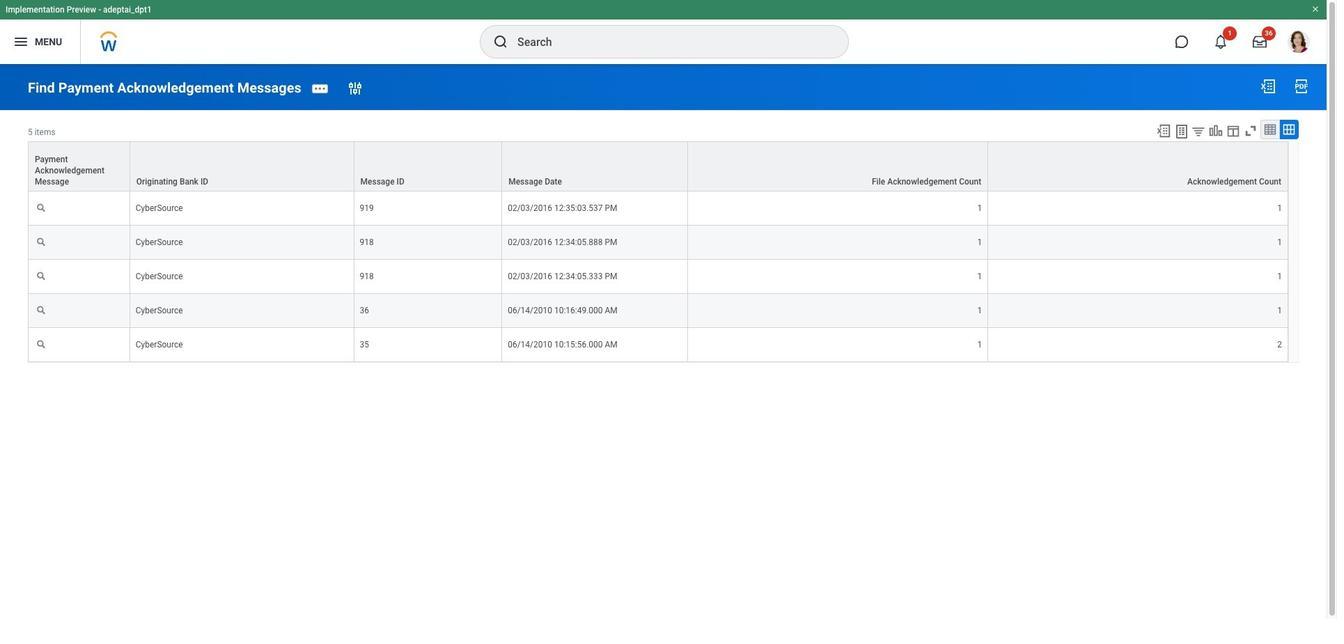 Task type: describe. For each thing, give the bounding box(es) containing it.
justify image
[[13, 33, 29, 50]]

export to excel image
[[1261, 78, 1277, 95]]

click to view/edit grid preferences image
[[1226, 123, 1242, 138]]

1 row from the top
[[28, 141, 1289, 191]]

find payment acknowledgement messages element
[[28, 79, 302, 96]]

close environment banner image
[[1312, 5, 1321, 13]]

6 row from the top
[[28, 328, 1289, 362]]

export to excel image
[[1157, 123, 1172, 138]]

select to filter grid data image
[[1192, 124, 1207, 138]]

profile logan mcneil image
[[1288, 31, 1311, 56]]

2 row from the top
[[28, 191, 1289, 226]]

Search Workday  search field
[[518, 26, 820, 57]]



Task type: locate. For each thing, give the bounding box(es) containing it.
banner
[[0, 0, 1327, 64]]

change selection image
[[347, 80, 364, 97]]

table image
[[1264, 122, 1278, 136]]

search image
[[493, 33, 509, 50]]

export to worksheets image
[[1174, 123, 1191, 140]]

inbox large image
[[1254, 35, 1268, 49]]

notifications large image
[[1215, 35, 1229, 49]]

toolbar
[[1150, 120, 1300, 141]]

row
[[28, 141, 1289, 191], [28, 191, 1289, 226], [28, 226, 1289, 260], [28, 260, 1289, 294], [28, 294, 1289, 328], [28, 328, 1289, 362]]

3 row from the top
[[28, 226, 1289, 260]]

view printable version (pdf) image
[[1294, 78, 1311, 95]]

expand table image
[[1283, 122, 1297, 136]]

5 row from the top
[[28, 294, 1289, 328]]

find payment acknowledgement messages - expand/collapse chart image
[[1209, 123, 1224, 138]]

4 row from the top
[[28, 260, 1289, 294]]

main content
[[0, 64, 1327, 375]]

fullscreen image
[[1244, 123, 1259, 138]]



Task type: vqa. For each thing, say whether or not it's contained in the screenshot.
JUSTIFY image
yes



